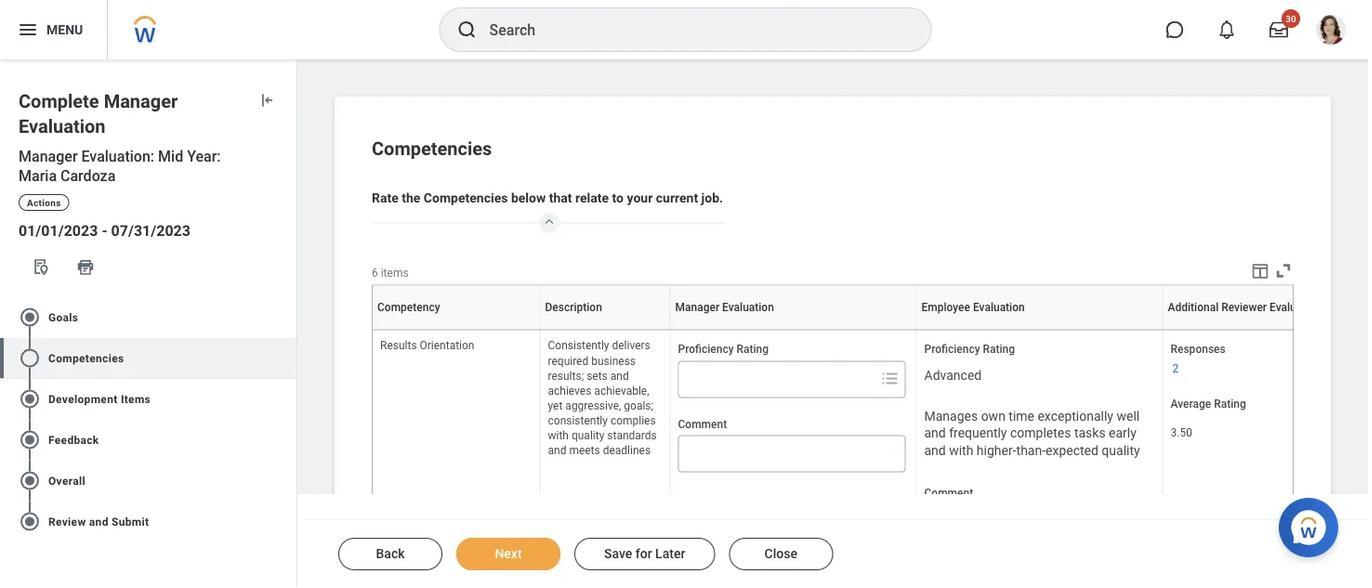 Task type: vqa. For each thing, say whether or not it's contained in the screenshot.
close environment banner image at the top of the page
no



Task type: locate. For each thing, give the bounding box(es) containing it.
error image for feedback
[[278, 429, 297, 451]]

own
[[981, 408, 1006, 423]]

action bar region
[[305, 520, 1368, 588]]

additional up the responses
[[1168, 301, 1219, 314]]

submit
[[112, 515, 149, 528]]

1 horizontal spatial comment
[[924, 486, 973, 499]]

reviewer
[[1222, 301, 1267, 314], [1284, 330, 1288, 331]]

4 error image from the top
[[278, 511, 297, 533]]

0 vertical spatial radio custom image
[[19, 347, 41, 369]]

click to view/edit grid preferences image
[[1250, 261, 1271, 281]]

1 vertical spatial radio custom image
[[19, 388, 41, 410]]

radio custom image inside overall link
[[19, 470, 41, 492]]

2 error image from the top
[[278, 388, 297, 410]]

0 horizontal spatial comment
[[678, 417, 727, 430]]

review
[[48, 515, 86, 528]]

quality down early
[[1102, 443, 1140, 458]]

actions
[[27, 197, 61, 208]]

reviewer up additional reviewer evaluation column header
[[1222, 301, 1267, 314]]

evaluation down additional reviewer evaluation
[[1288, 330, 1293, 331]]

1 horizontal spatial rating
[[983, 343, 1015, 356]]

3 radio custom image from the top
[[19, 470, 41, 492]]

0 vertical spatial employee
[[922, 301, 970, 314]]

1 horizontal spatial proficiency
[[924, 343, 980, 356]]

1 horizontal spatial competency
[[454, 330, 459, 331]]

1 vertical spatial competency
[[454, 330, 459, 331]]

0 vertical spatial radio custom image
[[19, 306, 41, 328]]

2 vertical spatial radio custom image
[[19, 511, 41, 533]]

manager evaluation column header
[[670, 330, 917, 332]]

development items link
[[0, 379, 297, 420]]

2 proficiency from the left
[[924, 343, 980, 356]]

justify image
[[17, 19, 39, 41]]

1 error image from the top
[[278, 347, 297, 369]]

row element
[[373, 286, 1368, 330], [373, 332, 1368, 560]]

proficiency
[[678, 343, 734, 356], [924, 343, 980, 356]]

radio custom image for feedback
[[19, 429, 41, 451]]

0 vertical spatial with
[[548, 429, 569, 442]]

1 vertical spatial error image
[[278, 388, 297, 410]]

consistently
[[548, 414, 608, 427]]

2 proficiency rating from the left
[[924, 343, 1015, 356]]

competencies link
[[0, 338, 297, 379]]

competency down items
[[377, 301, 440, 314]]

additional reviewer evaluation
[[1168, 301, 1322, 314]]

0 vertical spatial description
[[545, 301, 602, 314]]

list
[[0, 289, 297, 550]]

0 vertical spatial quality
[[572, 429, 605, 442]]

error image inside development items link
[[278, 388, 297, 410]]

0 horizontal spatial proficiency rating
[[678, 343, 769, 356]]

2 error image from the top
[[278, 429, 297, 451]]

error image for overall
[[278, 470, 297, 492]]

3 radio custom image from the top
[[19, 511, 41, 533]]

proficiency rating
[[678, 343, 769, 356], [924, 343, 1015, 356]]

radio custom image down business intelligence icon
[[19, 347, 41, 369]]

average rating
[[1171, 397, 1246, 410]]

quality inside consistently delivers required business results; sets and achieves achievable, yet aggressive, goals; consistently complies with quality standards and meets deadlines
[[572, 429, 605, 442]]

error image inside review and submit link
[[278, 511, 297, 533]]

comment
[[678, 417, 727, 430], [924, 486, 973, 499]]

1 horizontal spatial proficiency rating
[[924, 343, 1015, 356]]

current
[[656, 190, 698, 205]]

radio custom image left goals
[[19, 306, 41, 328]]

competency up orientation
[[454, 330, 459, 331]]

feedback
[[48, 434, 99, 447]]

radio custom image left development
[[19, 388, 41, 410]]

competencies right the
[[424, 190, 508, 205]]

radio custom image
[[19, 347, 41, 369], [19, 429, 41, 451], [19, 470, 41, 492]]

proficiency up the advanced
[[924, 343, 980, 356]]

next
[[495, 547, 522, 562]]

with inside manages own time exceptionally well and frequently completes tasks early and with higher-than-expected quality
[[949, 443, 974, 458]]

0 vertical spatial comment
[[678, 417, 727, 430]]

radio custom image for competencies
[[19, 347, 41, 369]]

6
[[372, 266, 378, 279]]

2 horizontal spatial rating
[[1214, 397, 1246, 410]]

1 vertical spatial radio custom image
[[19, 429, 41, 451]]

than-
[[1017, 443, 1046, 458]]

1 error image from the top
[[278, 306, 297, 328]]

items
[[121, 393, 151, 406]]

1 horizontal spatial reviewer
[[1284, 330, 1288, 331]]

0 vertical spatial row element
[[373, 286, 1368, 330]]

quality inside manages own time exceptionally well and frequently completes tasks early and with higher-than-expected quality
[[1102, 443, 1140, 458]]

1 vertical spatial quality
[[1102, 443, 1140, 458]]

0 horizontal spatial proficiency
[[678, 343, 734, 356]]

rating
[[737, 343, 769, 356], [983, 343, 1015, 356], [1214, 397, 1246, 410]]

save
[[604, 547, 632, 562]]

0 horizontal spatial quality
[[572, 429, 605, 442]]

description inside the row "element"
[[545, 301, 602, 314]]

print image
[[76, 258, 95, 276]]

and
[[611, 369, 629, 382], [924, 425, 946, 441], [924, 443, 946, 458], [548, 444, 567, 457], [89, 515, 109, 528]]

search image
[[456, 19, 478, 41]]

error image for review and submit
[[278, 511, 297, 533]]

competencies up the
[[372, 138, 492, 159]]

results orientation
[[380, 339, 475, 352]]

0 horizontal spatial reviewer
[[1222, 301, 1267, 314]]

your
[[627, 190, 653, 205]]

quality for with
[[572, 429, 605, 442]]

quality
[[572, 429, 605, 442], [1102, 443, 1140, 458]]

error image inside feedback link
[[278, 429, 297, 451]]

1 radio custom image from the top
[[19, 306, 41, 328]]

radio custom image left overall
[[19, 470, 41, 492]]

1 proficiency from the left
[[678, 343, 734, 356]]

toolbar
[[1236, 261, 1294, 285]]

2
[[1173, 361, 1179, 374]]

0 vertical spatial additional
[[1168, 301, 1219, 314]]

1 horizontal spatial additional
[[1280, 330, 1284, 331]]

review and submit
[[48, 515, 149, 528]]

3 error image from the top
[[278, 470, 297, 492]]

1 vertical spatial description
[[603, 330, 608, 331]]

development items
[[48, 393, 151, 406]]

1 vertical spatial comment
[[924, 486, 973, 499]]

comment right the complies
[[678, 417, 727, 430]]

orientation
[[420, 339, 475, 352]]

0 horizontal spatial employee
[[922, 301, 970, 314]]

employee evaluation
[[922, 301, 1025, 314]]

goals link
[[0, 297, 297, 338]]

description
[[545, 301, 602, 314], [603, 330, 608, 331]]

cardoza
[[60, 167, 116, 185]]

0 horizontal spatial description
[[545, 301, 602, 314]]

evaluation up proficiency rating field
[[793, 330, 798, 331]]

1 horizontal spatial with
[[949, 443, 974, 458]]

0 horizontal spatial with
[[548, 429, 569, 442]]

additional
[[1168, 301, 1219, 314], [1280, 330, 1284, 331]]

rating up proficiency rating field
[[737, 343, 769, 356]]

employee inside the row "element"
[[922, 301, 970, 314]]

proficiency rating down manager evaluation
[[678, 343, 769, 356]]

error image inside goals link
[[278, 306, 297, 328]]

2 radio custom image from the top
[[19, 388, 41, 410]]

radio custom image left feedback
[[19, 429, 41, 451]]

error image inside competencies link
[[278, 347, 297, 369]]

back button
[[338, 538, 442, 571]]

competencies up development
[[48, 352, 124, 365]]

business intelligence image
[[32, 258, 50, 276]]

0 vertical spatial competency
[[377, 301, 440, 314]]

comment down frequently
[[924, 486, 973, 499]]

rate the competencies below that relate to your current job.
[[372, 190, 727, 205]]

1 vertical spatial competencies
[[424, 190, 508, 205]]

Search Workday  search field
[[489, 9, 893, 50]]

radio custom image
[[19, 306, 41, 328], [19, 388, 41, 410], [19, 511, 41, 533]]

additional down additional reviewer evaluation
[[1280, 330, 1284, 331]]

error image inside overall link
[[278, 470, 297, 492]]

rating down employee evaluation column header
[[983, 343, 1015, 356]]

rating right average
[[1214, 397, 1246, 410]]

the
[[402, 190, 421, 205]]

goals
[[48, 311, 78, 324]]

evaluation down complete
[[19, 116, 105, 137]]

delivers
[[612, 339, 650, 352]]

with down frequently
[[949, 443, 974, 458]]

job.
[[701, 190, 723, 205]]

back
[[376, 547, 405, 562]]

0 horizontal spatial additional
[[1168, 301, 1219, 314]]

1 row element from the top
[[373, 286, 1368, 330]]

that
[[549, 190, 572, 205]]

radio custom image inside feedback link
[[19, 429, 41, 451]]

notifications large image
[[1218, 20, 1236, 39]]

2 vertical spatial radio custom image
[[19, 470, 41, 492]]

error image
[[278, 347, 297, 369], [278, 388, 297, 410]]

error image for competencies
[[278, 347, 297, 369]]

0 horizontal spatial competency
[[377, 301, 440, 314]]

1 vertical spatial row element
[[373, 332, 1368, 560]]

1 vertical spatial employee
[[1035, 330, 1040, 331]]

2 row element from the top
[[373, 332, 1368, 560]]

radio custom image inside development items link
[[19, 388, 41, 410]]

later
[[655, 547, 685, 562]]

-
[[102, 222, 107, 240]]

average
[[1171, 397, 1212, 410]]

row element containing advanced
[[373, 332, 1368, 560]]

1 vertical spatial with
[[949, 443, 974, 458]]

evaluation up employee evaluation column header
[[973, 301, 1025, 314]]

2 radio custom image from the top
[[19, 429, 41, 451]]

proficiency rating up the advanced
[[924, 343, 1015, 356]]

reviewer down additional reviewer evaluation
[[1284, 330, 1288, 331]]

early
[[1109, 425, 1137, 441]]

achieves
[[548, 384, 592, 397]]

1 horizontal spatial description
[[603, 330, 608, 331]]

quality up meets
[[572, 429, 605, 442]]

manager inside complete manager evaluation
[[104, 91, 178, 112]]

1 horizontal spatial quality
[[1102, 443, 1140, 458]]

business
[[591, 354, 636, 367]]

exceptionally
[[1038, 408, 1114, 423]]

with down consistently
[[548, 429, 569, 442]]

next button
[[456, 538, 561, 571]]

error image
[[278, 306, 297, 328], [278, 429, 297, 451], [278, 470, 297, 492], [278, 511, 297, 533]]

radio custom image left review
[[19, 511, 41, 533]]

1 radio custom image from the top
[[19, 347, 41, 369]]

radio custom image for review and submit
[[19, 511, 41, 533]]

competencies
[[372, 138, 492, 159], [424, 190, 508, 205], [48, 352, 124, 365]]

goals;
[[624, 399, 654, 412]]

proficiency down manager evaluation
[[678, 343, 734, 356]]

0 vertical spatial reviewer
[[1222, 301, 1267, 314]]

reviewer inside the row "element"
[[1222, 301, 1267, 314]]

overall
[[48, 474, 86, 487]]

0 vertical spatial error image
[[278, 347, 297, 369]]

competency description manager evaluation employee evaluation additional reviewer evaluation
[[454, 330, 1293, 331]]

mid
[[158, 147, 183, 165]]



Task type: describe. For each thing, give the bounding box(es) containing it.
with inside consistently delivers required business results; sets and achieves achievable, yet aggressive, goals; consistently complies with quality standards and meets deadlines
[[548, 429, 569, 442]]

average rating element
[[1171, 415, 1368, 440]]

3.50
[[1171, 426, 1193, 439]]

1 vertical spatial additional
[[1280, 330, 1284, 331]]

responses
[[1171, 343, 1226, 356]]

radio custom image for goals
[[19, 306, 41, 328]]

close
[[765, 547, 798, 562]]

30
[[1286, 13, 1297, 24]]

consistently
[[548, 339, 609, 352]]

deadlines
[[603, 444, 651, 457]]

items
[[381, 266, 409, 279]]

6 items
[[372, 266, 409, 279]]

prompts image
[[879, 367, 901, 389]]

manager evaluation
[[675, 301, 774, 314]]

yet
[[548, 399, 563, 412]]

error image for goals
[[278, 306, 297, 328]]

feedback link
[[0, 420, 297, 460]]

inbox large image
[[1270, 20, 1288, 39]]

maria
[[19, 167, 57, 185]]

radio custom image for overall
[[19, 470, 41, 492]]

time
[[1009, 408, 1035, 423]]

save for later button
[[574, 538, 715, 571]]

relate
[[575, 190, 609, 205]]

results orientation element
[[380, 335, 475, 352]]

chevron up image
[[538, 213, 560, 227]]

results;
[[548, 369, 584, 382]]

2 button
[[1173, 360, 1182, 375]]

advanced
[[924, 367, 982, 383]]

tasks
[[1075, 425, 1106, 441]]

expected
[[1046, 443, 1099, 458]]

30 button
[[1259, 9, 1301, 50]]

complies
[[611, 414, 656, 427]]

competency column header
[[373, 330, 540, 332]]

review and submit link
[[0, 501, 297, 542]]

to
[[612, 190, 624, 205]]

transformation import image
[[258, 91, 276, 110]]

evaluation:
[[81, 147, 154, 165]]

below
[[511, 190, 546, 205]]

development
[[48, 393, 118, 406]]

description column header
[[540, 330, 670, 332]]

01/01/2023 - 07/31/2023
[[19, 222, 191, 240]]

menu
[[46, 22, 83, 37]]

sets
[[587, 369, 608, 382]]

2 vertical spatial competencies
[[48, 352, 124, 365]]

competency for competency description manager evaluation employee evaluation additional reviewer evaluation
[[454, 330, 459, 331]]

close button
[[729, 538, 833, 571]]

radio custom image for development items
[[19, 388, 41, 410]]

menu button
[[0, 0, 107, 59]]

complete manager evaluation
[[19, 91, 178, 137]]

row element containing competency
[[373, 286, 1368, 330]]

responses 2
[[1171, 343, 1226, 374]]

save for later
[[604, 547, 685, 562]]

for
[[636, 547, 652, 562]]

competency for competency
[[377, 301, 440, 314]]

manages
[[924, 408, 978, 423]]

required
[[548, 354, 589, 367]]

rate
[[372, 190, 399, 205]]

error image for development items
[[278, 388, 297, 410]]

well
[[1117, 408, 1140, 423]]

Proficiency Rating field
[[679, 362, 873, 396]]

manager inside manager evaluation: mid year: maria cardoza
[[19, 147, 78, 165]]

evaluation up additional reviewer evaluation column header
[[1270, 301, 1322, 314]]

additional reviewer evaluation column header
[[1163, 330, 1368, 332]]

evaluation up manager evaluation column header
[[722, 301, 774, 314]]

fullscreen image
[[1274, 261, 1294, 281]]

aggressive,
[[566, 399, 621, 412]]

meets
[[569, 444, 600, 457]]

quality for expected
[[1102, 443, 1140, 458]]

higher-
[[977, 443, 1017, 458]]

workday assistant region
[[1279, 491, 1346, 558]]

results
[[380, 339, 417, 352]]

profile logan mcneil image
[[1316, 15, 1346, 48]]

1 horizontal spatial employee
[[1035, 330, 1040, 331]]

standards
[[607, 429, 657, 442]]

achievable,
[[594, 384, 649, 397]]

0 horizontal spatial rating
[[737, 343, 769, 356]]

frequently
[[949, 425, 1007, 441]]

completes
[[1010, 425, 1071, 441]]

evaluation inside complete manager evaluation
[[19, 116, 105, 137]]

01/01/2023
[[19, 222, 98, 240]]

list containing goals
[[0, 289, 297, 550]]

1 proficiency rating from the left
[[678, 343, 769, 356]]

actions button
[[19, 195, 69, 211]]

consistently delivers required business results; sets and achieves achievable, yet aggressive, goals; consistently complies with quality standards and meets deadlines
[[548, 339, 660, 457]]

1 vertical spatial reviewer
[[1284, 330, 1288, 331]]

year:
[[187, 147, 221, 165]]

manages own time exceptionally well and frequently completes tasks early and with higher-than-expected quality
[[924, 408, 1143, 458]]

complete
[[19, 91, 99, 112]]

0 vertical spatial competencies
[[372, 138, 492, 159]]

evaluation up exceptionally
[[1040, 330, 1044, 331]]

manager evaluation: mid year: maria cardoza
[[19, 147, 221, 185]]

overall link
[[0, 460, 297, 501]]

07/31/2023
[[111, 222, 191, 240]]

manager inside the row "element"
[[675, 301, 720, 314]]

employee evaluation column header
[[917, 330, 1163, 332]]



